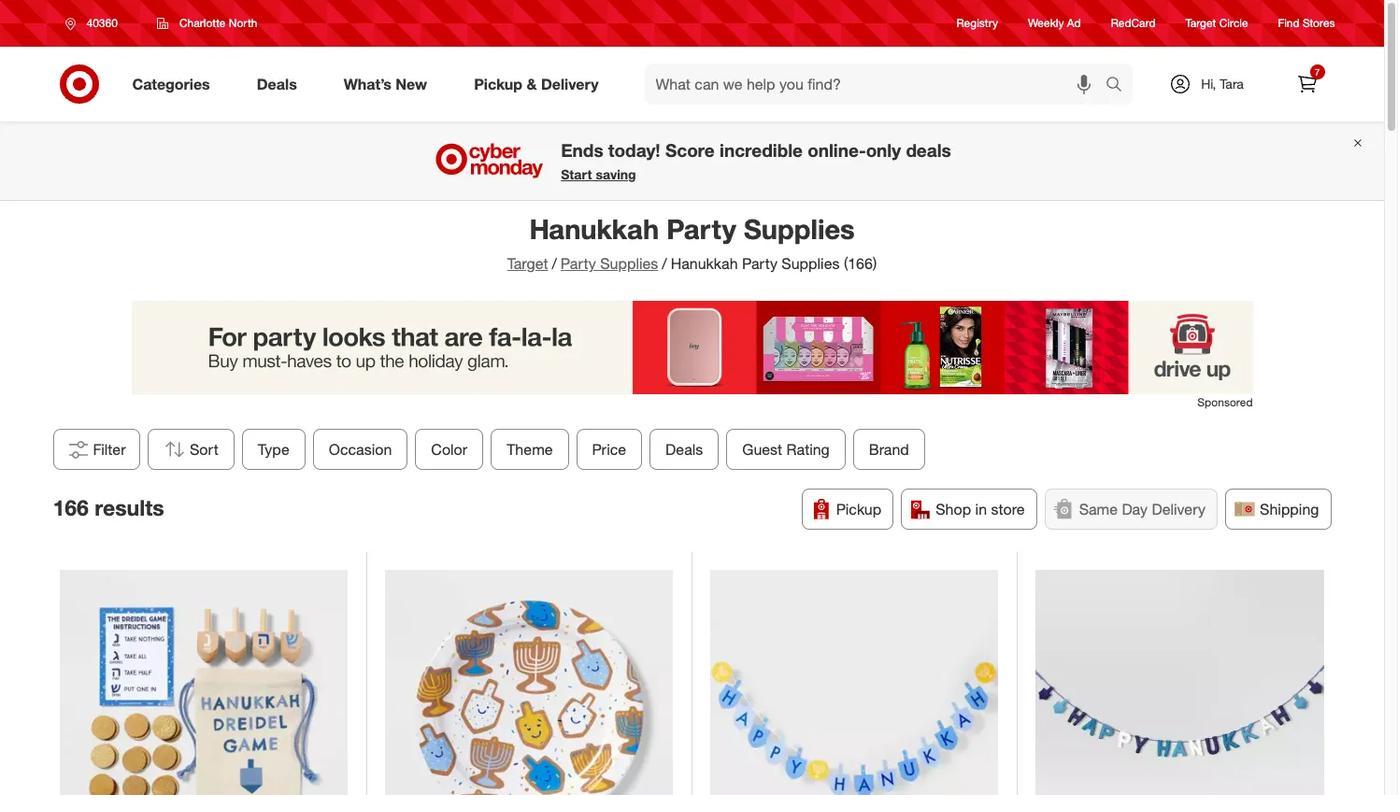 Task type: vqa. For each thing, say whether or not it's contained in the screenshot.
HANUKKAH to the bottom
yes



Task type: describe. For each thing, give the bounding box(es) containing it.
&
[[527, 74, 537, 93]]

guest rating
[[742, 440, 830, 459]]

find stores
[[1279, 16, 1336, 30]]

redcard
[[1111, 16, 1156, 30]]

rating
[[786, 440, 830, 459]]

theme
[[507, 440, 553, 459]]

advertisement region
[[131, 301, 1253, 394]]

color button
[[415, 429, 483, 470]]

price button
[[576, 429, 642, 470]]

registry link
[[957, 15, 999, 31]]

40360 button
[[53, 7, 137, 40]]

ends
[[561, 140, 604, 161]]

shop
[[936, 500, 972, 519]]

today!
[[609, 140, 661, 161]]

deals link
[[241, 64, 320, 105]]

deals for the deals "link"
[[257, 74, 297, 93]]

7 link
[[1287, 64, 1328, 105]]

ad
[[1068, 16, 1081, 30]]

target inside hanukkah party supplies target / party supplies / hanukkah party supplies (166)
[[507, 254, 548, 273]]

same
[[1080, 500, 1118, 519]]

40360
[[86, 16, 118, 30]]

registry
[[957, 16, 999, 30]]

occasion button
[[313, 429, 408, 470]]

shipping button
[[1226, 489, 1332, 530]]

incredible
[[720, 140, 803, 161]]

categories link
[[116, 64, 233, 105]]

charlotte
[[179, 16, 226, 30]]

shipping
[[1260, 500, 1320, 519]]

2 / from the left
[[662, 254, 667, 273]]

search button
[[1097, 64, 1142, 108]]

pickup for pickup
[[837, 500, 882, 519]]

ends today! score incredible online-only deals start saving
[[561, 140, 952, 182]]

sort
[[189, 440, 218, 459]]

shop in store button
[[902, 489, 1038, 530]]

score
[[666, 140, 715, 161]]

sort button
[[147, 429, 234, 470]]

charlotte north
[[179, 16, 257, 30]]

same day delivery
[[1080, 500, 1206, 519]]

target circle
[[1186, 16, 1249, 30]]

pickup for pickup & delivery
[[474, 74, 523, 93]]

party supplies link
[[561, 254, 659, 273]]

1 / from the left
[[552, 254, 557, 273]]

type
[[257, 440, 289, 459]]

deals for 'deals' button
[[665, 440, 703, 459]]

redcard link
[[1111, 15, 1156, 31]]

results
[[95, 494, 164, 520]]

charlotte north button
[[145, 7, 270, 40]]

brand button
[[853, 429, 925, 470]]

target inside 'link'
[[1186, 16, 1217, 30]]

hi, tara
[[1202, 76, 1244, 92]]

target circle link
[[1186, 15, 1249, 31]]

target link
[[507, 254, 548, 273]]

stores
[[1303, 16, 1336, 30]]

deals
[[906, 140, 952, 161]]

what's new
[[344, 74, 427, 93]]

guest rating button
[[726, 429, 846, 470]]

shop in store
[[936, 500, 1025, 519]]

pickup button
[[802, 489, 894, 530]]

what's new link
[[328, 64, 451, 105]]

0 vertical spatial hanukkah
[[530, 212, 659, 246]]

weekly
[[1028, 16, 1064, 30]]

circle
[[1220, 16, 1249, 30]]



Task type: locate. For each thing, give the bounding box(es) containing it.
1 vertical spatial deals
[[665, 440, 703, 459]]

1 vertical spatial target
[[507, 254, 548, 273]]

target left circle at right
[[1186, 16, 1217, 30]]

pickup inside button
[[837, 500, 882, 519]]

delivery for pickup & delivery
[[541, 74, 599, 93]]

0 horizontal spatial delivery
[[541, 74, 599, 93]]

occasion
[[329, 440, 392, 459]]

1 horizontal spatial target
[[1186, 16, 1217, 30]]

/
[[552, 254, 557, 273], [662, 254, 667, 273]]

1 vertical spatial hanukkah
[[671, 254, 738, 273]]

0 horizontal spatial hanukkah
[[530, 212, 659, 246]]

delivery
[[541, 74, 599, 93], [1152, 500, 1206, 519]]

7
[[1315, 66, 1320, 78]]

1 horizontal spatial pickup
[[837, 500, 882, 519]]

hanukkah party supplies target / party supplies / hanukkah party supplies (166)
[[507, 212, 877, 273]]

166 results
[[53, 494, 164, 520]]

day
[[1122, 500, 1148, 519]]

guest
[[742, 440, 782, 459]]

(166)
[[844, 254, 877, 273]]

0 vertical spatial pickup
[[474, 74, 523, 93]]

filter button
[[53, 429, 140, 470]]

hi,
[[1202, 76, 1217, 92]]

brand
[[869, 440, 909, 459]]

search
[[1097, 76, 1142, 95]]

in
[[976, 500, 987, 519]]

deals inside button
[[665, 440, 703, 459]]

type button
[[242, 429, 305, 470]]

happy hanukkah garland - threshold™ image
[[1036, 571, 1325, 796], [1036, 571, 1325, 796]]

what's
[[344, 74, 392, 93]]

price
[[592, 440, 626, 459]]

supplies down saving
[[600, 254, 659, 273]]

deals down the north
[[257, 74, 297, 93]]

1 horizontal spatial deals
[[665, 440, 703, 459]]

start
[[561, 167, 592, 182]]

supplies up (166)
[[744, 212, 855, 246]]

cyber monday target deals image
[[433, 138, 546, 183]]

deals button
[[650, 429, 719, 470]]

supplies
[[744, 212, 855, 246], [600, 254, 659, 273], [782, 254, 840, 273]]

24pc hanukkah dreidel game party kit - spritz™ image
[[60, 571, 348, 796], [60, 571, 348, 796]]

0 horizontal spatial pickup
[[474, 74, 523, 93]]

categories
[[132, 74, 210, 93]]

hanukkah up advertisement region
[[671, 254, 738, 273]]

1 vertical spatial delivery
[[1152, 500, 1206, 519]]

0 horizontal spatial party
[[561, 254, 596, 273]]

0 horizontal spatial target
[[507, 254, 548, 273]]

online-
[[808, 140, 866, 161]]

deals inside "link"
[[257, 74, 297, 93]]

pickup & delivery
[[474, 74, 599, 93]]

weekly ad
[[1028, 16, 1081, 30]]

0 horizontal spatial deals
[[257, 74, 297, 93]]

What can we help you find? suggestions appear below search field
[[645, 64, 1110, 105]]

1 horizontal spatial party
[[667, 212, 737, 246]]

delivery for same day delivery
[[1152, 500, 1206, 519]]

1 horizontal spatial /
[[662, 254, 667, 273]]

store
[[992, 500, 1025, 519]]

hanukkah
[[530, 212, 659, 246], [671, 254, 738, 273]]

supplies left (166)
[[782, 254, 840, 273]]

tara
[[1220, 76, 1244, 92]]

target
[[1186, 16, 1217, 30], [507, 254, 548, 273]]

hanukkah up party supplies link
[[530, 212, 659, 246]]

0 vertical spatial target
[[1186, 16, 1217, 30]]

delivery right day
[[1152, 500, 1206, 519]]

find
[[1279, 16, 1300, 30]]

pickup
[[474, 74, 523, 93], [837, 500, 882, 519]]

pickup down brand on the right of the page
[[837, 500, 882, 519]]

0 vertical spatial deals
[[257, 74, 297, 93]]

theme button
[[491, 429, 569, 470]]

/ right "target" link on the top left of page
[[552, 254, 557, 273]]

delivery right &
[[541, 74, 599, 93]]

1 horizontal spatial hanukkah
[[671, 254, 738, 273]]

deals right price button
[[665, 440, 703, 459]]

pickup & delivery link
[[458, 64, 622, 105]]

same day delivery button
[[1045, 489, 1218, 530]]

pickup left &
[[474, 74, 523, 93]]

weekly ad link
[[1028, 15, 1081, 31]]

166
[[53, 494, 89, 520]]

sponsored
[[1198, 395, 1253, 409]]

0 vertical spatial delivery
[[541, 74, 599, 93]]

1 vertical spatial pickup
[[837, 500, 882, 519]]

new
[[396, 74, 427, 93]]

party
[[667, 212, 737, 246], [561, 254, 596, 273], [742, 254, 778, 273]]

delivery inside button
[[1152, 500, 1206, 519]]

only
[[866, 140, 901, 161]]

1 horizontal spatial delivery
[[1152, 500, 1206, 519]]

disposable hanukkah snack plates 7" - 20ct - spritz™ image
[[385, 571, 673, 796], [385, 571, 673, 796]]

north
[[229, 16, 257, 30]]

72" felt happy hanukkah word garland - spritz™ image
[[711, 571, 999, 796], [711, 571, 999, 796]]

/ right party supplies link
[[662, 254, 667, 273]]

find stores link
[[1279, 15, 1336, 31]]

target left party supplies link
[[507, 254, 548, 273]]

2 horizontal spatial party
[[742, 254, 778, 273]]

deals
[[257, 74, 297, 93], [665, 440, 703, 459]]

saving
[[596, 167, 636, 182]]

color
[[431, 440, 467, 459]]

0 horizontal spatial /
[[552, 254, 557, 273]]

filter
[[93, 440, 126, 459]]



